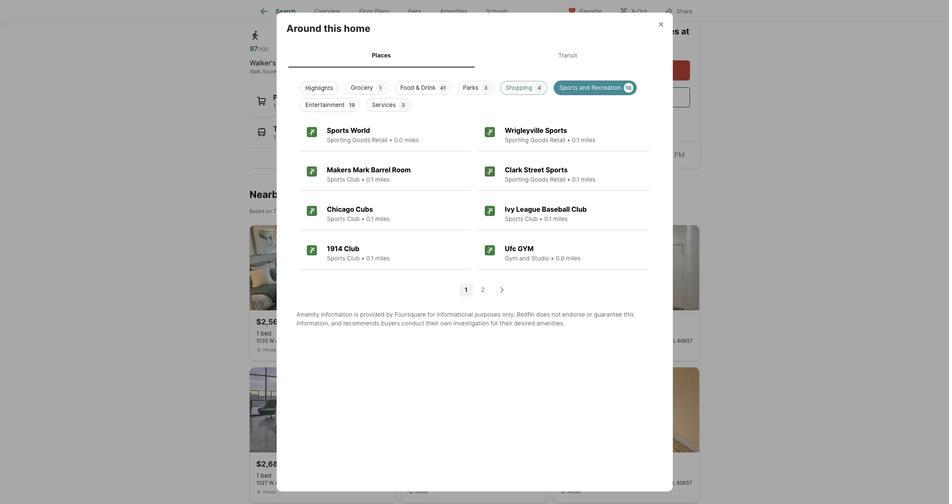 Task type: vqa. For each thing, say whether or not it's contained in the screenshot.


Task type: locate. For each thing, give the bounding box(es) containing it.
only.
[[502, 311, 515, 318]]

food & drink
[[400, 84, 436, 91]]

places tab
[[288, 45, 475, 66]]

1 vertical spatial this
[[624, 311, 634, 318]]

97 /100
[[250, 45, 268, 53]]

97
[[250, 45, 258, 53]]

schools
[[486, 8, 508, 15]]

retail
[[372, 136, 388, 143], [550, 136, 566, 143], [550, 176, 566, 183]]

• inside the 1914 club sports club • 0.1 miles
[[361, 255, 365, 262]]

and down gym
[[519, 255, 530, 262]]

955-
[[629, 338, 640, 344]]

0 vertical spatial places
[[372, 52, 391, 59]]

sports down ivy
[[505, 215, 523, 222]]

sports right 152,
[[327, 126, 349, 135]]

1 left grocery,
[[273, 102, 276, 110]]

goods for world
[[352, 136, 371, 143]]

3 for services
[[402, 102, 405, 108]]

0.1 inside ivy league baseball club sports club • 0.1 miles
[[544, 215, 552, 222]]

excellent transit
[[331, 59, 382, 67]]

$2,568 /mo
[[256, 318, 298, 327]]

sporting for sports
[[327, 136, 351, 143]]

1 bed from the top
[[261, 330, 271, 337]]

sports inside clark street sports sporting goods retail • 0.1 miles
[[546, 166, 568, 174]]

the up around this home
[[317, 10, 329, 19]]

unit left the 955-
[[609, 338, 619, 344]]

0 vertical spatial cornelia
[[578, 338, 597, 344]]

plans
[[375, 8, 390, 15]]

1 1 bed from the top
[[256, 330, 271, 337]]

drink
[[421, 84, 436, 91]]

60613 for $2,682
[[353, 480, 368, 487]]

cl- for 955-
[[620, 338, 629, 344]]

2 vertical spatial the
[[273, 208, 282, 214]]

1 horizontal spatial this
[[624, 311, 634, 318]]

0 horizontal spatial near
[[300, 10, 315, 19]]

clark
[[422, 10, 439, 19], [632, 39, 654, 49], [505, 166, 523, 174], [350, 208, 362, 214]]

2 bed from the top
[[261, 472, 271, 479]]

retail for sports
[[550, 136, 566, 143]]

photo of 955 w cornelia ave unit cl-955-3a, chicago, il 60657 image
[[554, 225, 700, 311]]

0.0 right x9
[[394, 136, 403, 143]]

0 horizontal spatial at
[[313, 208, 317, 214]]

41
[[440, 85, 446, 91]]

/mo for $1,395
[[586, 318, 601, 327]]

at inside the residences at addison and clark
[[681, 26, 689, 37]]

0 vertical spatial near
[[300, 10, 315, 19]]

0.0 inside ufc gym gym and studio • 0.0 miles
[[556, 255, 565, 262]]

3 /mo from the left
[[586, 318, 601, 327]]

chicago, right 3a,
[[650, 338, 671, 344]]

goods down the "street"
[[531, 176, 549, 183]]

ave down guarantee
[[599, 338, 608, 344]]

clark down out
[[632, 39, 654, 49]]

60657
[[678, 338, 693, 344], [677, 480, 692, 487]]

miles
[[405, 136, 419, 143], [581, 136, 596, 143], [375, 176, 390, 183], [581, 176, 596, 183], [375, 215, 390, 222], [553, 215, 568, 222], [375, 255, 390, 262], [566, 255, 581, 262]]

0 horizontal spatial /mo
[[283, 318, 298, 327]]

clark inside the residences at addison and clark
[[632, 39, 654, 49]]

or
[[587, 311, 593, 318]]

unit for $2,682
[[303, 480, 312, 487]]

cornelia right 953 at the right bottom of the page
[[578, 480, 598, 487]]

0 vertical spatial 60657
[[678, 338, 693, 344]]

sports inside wrigleyville sports sporting goods retail • 0.1 miles
[[545, 126, 567, 135]]

sports right the "street"
[[546, 166, 568, 174]]

grocery
[[351, 84, 373, 91]]

1 vertical spatial the
[[614, 26, 630, 37]]

near right chicago
[[364, 208, 374, 214]]

0.0 right studio
[[556, 255, 565, 262]]

®
[[276, 68, 279, 75]]

unit
[[303, 338, 313, 344], [609, 338, 619, 344], [303, 480, 312, 487], [609, 480, 619, 487]]

77,
[[359, 134, 367, 141]]

places left very
[[372, 52, 391, 59]]

the down x-out button
[[614, 26, 630, 37]]

1027 w addison st unit 727, chicago, il 60613
[[256, 480, 368, 487]]

1 left 2 button
[[465, 286, 468, 294]]

60613 down recommends
[[354, 338, 369, 344]]

0 horizontal spatial transit
[[273, 125, 296, 133]]

0 vertical spatial transit
[[558, 52, 577, 59]]

0.0 inside sports world sporting goods retail • 0.0 miles
[[394, 136, 403, 143]]

for down purposes
[[491, 320, 498, 327]]

search
[[276, 8, 296, 15]]

and inside amenity information is provided by foursquare for informational purposes only. redfin does not endorse or guarantee this information, and recommends buyers conduct their own investigation for their desired amenities.
[[331, 320, 342, 327]]

60613 right 727,
[[353, 480, 368, 487]]

• inside ufc gym gym and studio • 0.0 miles
[[551, 255, 554, 262]]

1 vertical spatial 0.0
[[556, 255, 565, 262]]

cornelia down $1,395 /mo
[[578, 338, 597, 344]]

list box containing grocery
[[293, 77, 656, 112]]

goods for sports
[[531, 136, 549, 143]]

this down overview tab
[[324, 23, 342, 34]]

st left 727,
[[296, 480, 301, 487]]

0 horizontal spatial their
[[426, 320, 439, 327]]

chicago, right 727,
[[325, 480, 346, 487]]

1 bed up 1027
[[256, 472, 271, 479]]

and left cubs at the top
[[340, 208, 348, 214]]

2 horizontal spatial /mo
[[586, 318, 601, 327]]

residences down rentals at top
[[284, 208, 311, 214]]

bed up 1027
[[261, 472, 271, 479]]

1 horizontal spatial 0.0
[[556, 255, 565, 262]]

near up around
[[300, 10, 315, 19]]

0.1 inside the 1914 club sports club • 0.1 miles
[[366, 255, 374, 262]]

sports right wrigleyville
[[545, 126, 567, 135]]

goods down 'world'
[[352, 136, 371, 143]]

1 vertical spatial tab list
[[287, 43, 663, 67]]

60657 right 1b,
[[677, 480, 692, 487]]

953-
[[629, 480, 641, 487]]

sports inside ivy league baseball club sports club • 0.1 miles
[[505, 215, 523, 222]]

barrel
[[371, 166, 391, 174]]

0 vertical spatial cl-
[[620, 338, 629, 344]]

sports
[[560, 84, 578, 91], [327, 126, 349, 135], [545, 126, 567, 135], [546, 166, 568, 174], [327, 176, 345, 183], [327, 215, 345, 222], [505, 215, 523, 222], [327, 255, 345, 262]]

60613 for $2,568
[[354, 338, 369, 344]]

$2,682
[[256, 460, 283, 469]]

unit for $1,395
[[609, 338, 619, 344]]

bed up 1035
[[261, 330, 271, 337]]

1 horizontal spatial residences
[[331, 10, 369, 19]]

1 horizontal spatial /mo
[[434, 318, 449, 327]]

residences down out
[[632, 26, 679, 37]]

sports down chicago
[[327, 215, 345, 222]]

1 /mo from the left
[[283, 318, 298, 327]]

st left 832,
[[297, 338, 302, 344]]

retail inside wrigleyville sports sporting goods retail • 0.1 miles
[[550, 136, 566, 143]]

0 horizontal spatial the
[[273, 208, 282, 214]]

0 horizontal spatial residences
[[284, 208, 311, 214]]

• inside ivy league baseball club sports club • 0.1 miles
[[539, 215, 543, 222]]

miles inside the 1914 club sports club • 0.1 miles
[[375, 255, 390, 262]]

36,
[[348, 134, 357, 141]]

1 horizontal spatial places
[[372, 52, 391, 59]]

and
[[408, 10, 420, 19], [615, 39, 630, 49], [580, 84, 590, 91], [340, 208, 348, 214], [519, 255, 530, 262], [331, 320, 342, 327]]

clark left the "street"
[[505, 166, 523, 174]]

0 vertical spatial this
[[324, 23, 342, 34]]

unit left 727,
[[303, 480, 312, 487]]

goods inside wrigleyville sports sporting goods retail • 0.1 miles
[[531, 136, 549, 143]]

street
[[524, 166, 544, 174]]

informational
[[437, 311, 473, 318]]

tab list inside around this home dialog
[[287, 43, 663, 67]]

tab list containing places
[[287, 43, 663, 67]]

sports and recreation
[[560, 84, 621, 91]]

world
[[351, 126, 370, 135]]

sporting right 152,
[[327, 136, 351, 143]]

this
[[324, 23, 342, 34], [624, 311, 634, 318]]

2 1 bed from the top
[[256, 472, 271, 479]]

x9
[[386, 134, 393, 141]]

2 vertical spatial residences
[[284, 208, 311, 214]]

goods inside sports world sporting goods retail • 0.0 miles
[[352, 136, 371, 143]]

by
[[386, 311, 393, 318]]

• inside wrigleyville sports sporting goods retail • 0.1 miles
[[567, 136, 571, 143]]

this right guarantee
[[624, 311, 634, 318]]

$1,550
[[409, 318, 434, 327]]

based on the residences at addison and clark near
[[250, 208, 376, 214]]

conduct
[[402, 320, 424, 327]]

3 inside the places 1 grocery, 38 restaurants, 3 parks
[[346, 102, 350, 110]]

1 vertical spatial 60657
[[677, 480, 692, 487]]

overview
[[314, 8, 341, 15]]

transit up "sports and recreation"
[[558, 52, 577, 59]]

w right 1027
[[269, 480, 274, 487]]

w for $2,568
[[270, 338, 274, 344]]

places
[[372, 52, 391, 59], [273, 93, 295, 102]]

w right 955
[[572, 338, 576, 344]]

places inside places tab
[[372, 52, 391, 59]]

own
[[440, 320, 452, 327]]

4
[[538, 85, 541, 91]]

sports inside chicago cubs sports club • 0.1 miles
[[327, 215, 345, 222]]

sporting down the "street"
[[505, 176, 529, 183]]

2 horizontal spatial at
[[681, 26, 689, 37]]

1 vertical spatial 1 bed
[[256, 472, 271, 479]]

0 vertical spatial residences
[[331, 10, 369, 19]]

information,
[[297, 320, 330, 327]]

2 ave from the top
[[599, 480, 608, 487]]

0 horizontal spatial for
[[428, 311, 435, 318]]

0 horizontal spatial 0.0
[[394, 136, 403, 143]]

1 horizontal spatial transit
[[558, 52, 577, 59]]

retail right 77,
[[372, 136, 388, 143]]

ave
[[599, 338, 608, 344], [599, 480, 608, 487]]

1 inside the places 1 grocery, 38 restaurants, 3 parks
[[273, 102, 276, 110]]

retail up baseball at top
[[550, 176, 566, 183]]

1 vertical spatial near
[[364, 208, 374, 214]]

services
[[372, 101, 396, 108]]

message
[[631, 93, 661, 102]]

sports inside sports world sporting goods retail • 0.0 miles
[[327, 126, 349, 135]]

floor
[[359, 8, 373, 15]]

0 vertical spatial st
[[297, 338, 302, 344]]

1 horizontal spatial their
[[500, 320, 513, 327]]

2 horizontal spatial residences
[[632, 26, 679, 37]]

transit inside tab
[[558, 52, 577, 59]]

2 /mo from the left
[[434, 318, 449, 327]]

clark left amenities
[[422, 10, 439, 19]]

club
[[347, 176, 360, 183], [572, 205, 587, 214], [347, 215, 360, 222], [525, 215, 538, 222], [344, 245, 359, 253], [347, 255, 360, 262]]

1 vertical spatial ave
[[599, 480, 608, 487]]

0 vertical spatial bed
[[261, 330, 271, 337]]

/100
[[258, 46, 268, 52]]

1 vertical spatial for
[[491, 320, 498, 327]]

3 left parks
[[346, 102, 350, 110]]

places for places
[[372, 52, 391, 59]]

house
[[263, 348, 276, 353], [263, 490, 276, 495], [416, 490, 428, 495], [568, 490, 581, 495]]

pm
[[674, 151, 685, 159]]

6:00
[[658, 151, 672, 159]]

overview tab
[[305, 1, 350, 21]]

and down x-out button
[[615, 39, 630, 49]]

0 horizontal spatial 3
[[346, 102, 350, 110]]

retail for world
[[372, 136, 388, 143]]

their
[[426, 320, 439, 327], [500, 320, 513, 327]]

guarantee
[[594, 311, 622, 318]]

share
[[677, 7, 693, 14]]

953
[[561, 480, 570, 487]]

desired
[[514, 320, 535, 327]]

addison inside the residences at addison and clark
[[579, 39, 613, 49]]

1 bed for $2,568
[[256, 330, 271, 337]]

0.1 inside chicago cubs sports club • 0.1 miles
[[366, 215, 374, 222]]

for
[[428, 311, 435, 318], [491, 320, 498, 327]]

2 vertical spatial at
[[313, 208, 317, 214]]

the residences at addison and clark
[[579, 26, 689, 49]]

the
[[317, 10, 329, 19], [614, 26, 630, 37], [273, 208, 282, 214]]

1 vertical spatial cornelia
[[578, 480, 598, 487]]

0 vertical spatial tab list
[[250, 0, 524, 21]]

60657 right 3a,
[[678, 338, 693, 344]]

0 vertical spatial the
[[317, 10, 329, 19]]

the right "on"
[[273, 208, 282, 214]]

sports right 4
[[560, 84, 578, 91]]

foursquare
[[395, 311, 426, 318]]

1 bed up 1035
[[256, 330, 271, 337]]

at for transportation near the residences at addison and clark
[[371, 10, 377, 19]]

unit left 832,
[[303, 338, 313, 344]]

1027
[[256, 480, 268, 487]]

1 horizontal spatial 3
[[402, 102, 405, 108]]

residences up home
[[331, 10, 369, 19]]

• inside sports world sporting goods retail • 0.0 miles
[[389, 136, 393, 143]]

1 vertical spatial places
[[273, 93, 295, 102]]

1 vertical spatial bed
[[261, 472, 271, 479]]

addison right 1027
[[275, 480, 295, 487]]

60657 for 953 w cornelia ave unit cl-953-1b, chicago, il 60657
[[677, 480, 692, 487]]

1 vertical spatial at
[[681, 26, 689, 37]]

addison down "favorite"
[[579, 39, 613, 49]]

list box
[[293, 77, 656, 112]]

0 vertical spatial 60613
[[354, 338, 369, 344]]

2 horizontal spatial 3
[[484, 85, 488, 91]]

1 inside button
[[465, 286, 468, 294]]

their down only. in the bottom of the page
[[500, 320, 513, 327]]

residences for transportation near the residences at addison and clark
[[331, 10, 369, 19]]

sporting inside wrigleyville sports sporting goods retail • 0.1 miles
[[505, 136, 529, 143]]

transit tab
[[475, 45, 661, 66]]

places inside the places 1 grocery, 38 restaurants, 3 parks
[[273, 93, 295, 102]]

addison left fees
[[379, 10, 406, 19]]

1 vertical spatial transit
[[273, 125, 296, 133]]

transit 135, 148, 151, 152, 156, 22, 36, 77, 8, 80, x9
[[273, 125, 393, 141]]

retail inside sports world sporting goods retail • 0.0 miles
[[372, 136, 388, 143]]

0 vertical spatial 0.0
[[394, 136, 403, 143]]

1 up 1035
[[256, 330, 259, 337]]

1 horizontal spatial the
[[317, 10, 329, 19]]

residences
[[331, 10, 369, 19], [632, 26, 679, 37], [284, 208, 311, 214]]

floor plans
[[359, 8, 390, 15]]

studio
[[532, 255, 549, 262]]

1 vertical spatial cl-
[[620, 480, 629, 487]]

house button
[[402, 368, 547, 503]]

0 vertical spatial 1 bed
[[256, 330, 271, 337]]

sports down 1914 on the left of the page
[[327, 255, 345, 262]]

0.1 inside clark street sports sporting goods retail • 0.1 miles
[[572, 176, 580, 183]]

transit up 135,
[[273, 125, 296, 133]]

0 horizontal spatial places
[[273, 93, 295, 102]]

1
[[379, 85, 382, 91], [273, 102, 276, 110], [465, 286, 468, 294], [256, 330, 259, 337], [256, 472, 259, 479]]

st for $2,682
[[296, 480, 301, 487]]

sports down makers in the top left of the page
[[327, 176, 345, 183]]

addison down rentals at top
[[319, 208, 338, 214]]

recommends
[[343, 320, 380, 327]]

w right 1035
[[270, 338, 274, 344]]

their left the own
[[426, 320, 439, 327]]

places up grocery,
[[273, 93, 295, 102]]

miles inside wrigleyville sports sporting goods retail • 0.1 miles
[[581, 136, 596, 143]]

1 ave from the top
[[599, 338, 608, 344]]

w right 953 at the right bottom of the page
[[572, 480, 576, 487]]

photo of 953 w cornelia ave unit cl-953-1b, chicago, il 60657 image
[[554, 368, 700, 453]]

3 right parks
[[484, 85, 488, 91]]

3 down food
[[402, 102, 405, 108]]

60657 for 955 w cornelia ave unit cl-955-3a, chicago, il 60657
[[678, 338, 693, 344]]

cl- left 3a,
[[620, 338, 629, 344]]

goods down wrigleyville
[[531, 136, 549, 143]]

bed
[[261, 330, 271, 337], [261, 472, 271, 479]]

tab list
[[250, 0, 524, 21], [287, 43, 663, 67]]

sporting down wrigleyville
[[505, 136, 529, 143]]

miles inside ivy league baseball club sports club • 0.1 miles
[[553, 215, 568, 222]]

redfin
[[517, 311, 535, 318]]

miles inside sports world sporting goods retail • 0.0 miles
[[405, 136, 419, 143]]

0 horizontal spatial this
[[324, 23, 342, 34]]

1 vertical spatial st
[[296, 480, 301, 487]]

0 vertical spatial ave
[[599, 338, 608, 344]]

transit for transit
[[558, 52, 577, 59]]

1 vertical spatial residences
[[632, 26, 679, 37]]

sporting inside sports world sporting goods retail • 0.0 miles
[[327, 136, 351, 143]]

2 horizontal spatial the
[[614, 26, 630, 37]]

transit inside transit 135, 148, 151, 152, 156, 22, 36, 77, 8, 80, x9
[[273, 125, 296, 133]]

for right foursquare
[[428, 311, 435, 318]]

gym
[[518, 245, 534, 253]]

1 horizontal spatial at
[[371, 10, 377, 19]]

cl- left 1b,
[[620, 480, 629, 487]]

and down information
[[331, 320, 342, 327]]

chicago,
[[326, 338, 347, 344], [650, 338, 671, 344], [325, 480, 346, 487], [649, 480, 670, 487]]

retail up clark street sports sporting goods retail • 0.1 miles
[[550, 136, 566, 143]]

w for $1,395
[[572, 338, 576, 344]]

0 vertical spatial at
[[371, 10, 377, 19]]

1 up services
[[379, 85, 382, 91]]

1 vertical spatial 60613
[[353, 480, 368, 487]]

0.0 for gym
[[556, 255, 565, 262]]

ave left 953-
[[599, 480, 608, 487]]

1 bed for $2,682
[[256, 472, 271, 479]]

clark down makers mark barrel room sports club • 0.1 miles
[[350, 208, 362, 214]]



Task type: describe. For each thing, give the bounding box(es) containing it.
cl- for 953-
[[620, 480, 629, 487]]

sports inside makers mark barrel room sports club • 0.1 miles
[[327, 176, 345, 183]]

1 button
[[460, 283, 473, 297]]

house inside button
[[416, 490, 428, 495]]

score
[[262, 68, 276, 75]]

955 w cornelia ave unit cl-955-3a, chicago, il 60657
[[561, 338, 693, 344]]

home
[[344, 23, 371, 34]]

miles inside clark street sports sporting goods retail • 0.1 miles
[[581, 176, 596, 183]]

ave for 953-
[[599, 480, 608, 487]]

today:
[[603, 151, 623, 159]]

schools tab
[[477, 1, 517, 21]]

sports world sporting goods retail • 0.0 miles
[[327, 126, 419, 143]]

0.0 for world
[[394, 136, 403, 143]]

am-
[[644, 151, 658, 159]]

unit left 953-
[[609, 480, 619, 487]]

league
[[516, 205, 541, 214]]

favorite button
[[561, 2, 609, 19]]

/mo for $1,550
[[434, 318, 449, 327]]

tab list containing search
[[250, 0, 524, 21]]

transit for transit 135, 148, 151, 152, 156, 22, 36, 77, 8, 80, x9
[[273, 125, 296, 133]]

investigation
[[454, 320, 489, 327]]

1 horizontal spatial for
[[491, 320, 498, 327]]

mark
[[353, 166, 370, 174]]

residences for based on the residences at addison and clark near
[[284, 208, 311, 214]]

/mo for $2,568
[[283, 318, 298, 327]]

is
[[354, 311, 359, 318]]

send
[[608, 93, 625, 102]]

il right 1b,
[[671, 480, 676, 487]]

135,
[[273, 134, 285, 141]]

bikeable
[[425, 59, 451, 67]]

sporting for wrigleyville
[[505, 136, 529, 143]]

highlights
[[305, 84, 333, 91]]

send a message button
[[579, 87, 690, 107]]

around
[[287, 23, 322, 34]]

miles inside chicago cubs sports club • 0.1 miles
[[375, 215, 390, 222]]

2 button
[[476, 283, 490, 297]]

151,
[[300, 134, 310, 141]]

1 up 1027
[[256, 472, 259, 479]]

around this home dialog
[[277, 13, 673, 492]]

information
[[321, 311, 352, 318]]

photo of 955 w cornelia ave, chicago, il 60657 image
[[402, 225, 547, 311]]

&
[[416, 84, 420, 91]]

1914
[[327, 245, 343, 253]]

the for transportation near the residences at addison and clark
[[317, 10, 329, 19]]

retail inside clark street sports sporting goods retail • 0.1 miles
[[550, 176, 566, 183]]

excellent
[[331, 59, 360, 67]]

the inside the residences at addison and clark
[[614, 26, 630, 37]]

ivy
[[505, 205, 515, 214]]

and inside the residences at addison and clark
[[615, 39, 630, 49]]

1 horizontal spatial near
[[364, 208, 374, 214]]

favorite
[[580, 7, 602, 14]]

amenities
[[440, 8, 468, 15]]

transportation near the residences at addison and clark
[[250, 10, 439, 19]]

$1,550 /mo
[[409, 318, 449, 327]]

the for based on the residences at addison and clark near
[[273, 208, 282, 214]]

cornelia for 955
[[578, 338, 597, 344]]

walker's
[[250, 59, 276, 67]]

156,
[[325, 134, 336, 141]]

transportation
[[250, 10, 299, 19]]

sports inside the 1914 club sports club • 0.1 miles
[[327, 255, 345, 262]]

chicago, right 1b,
[[649, 480, 670, 487]]

8,
[[368, 134, 373, 141]]

photo of 1027 w addison st unit 727, chicago, il 60613 image
[[250, 368, 395, 453]]

3 for parks
[[484, 85, 488, 91]]

fees tab
[[399, 1, 431, 21]]

not
[[552, 311, 561, 318]]

il down recommends
[[349, 338, 353, 344]]

clark street sports sporting goods retail • 0.1 miles
[[505, 166, 596, 183]]

does
[[536, 311, 550, 318]]

ufc gym gym and studio • 0.0 miles
[[505, 245, 581, 262]]

727,
[[314, 480, 323, 487]]

953 w cornelia ave unit cl-953-1b, chicago, il 60657
[[561, 480, 692, 487]]

on
[[266, 208, 272, 214]]

chicago
[[327, 205, 354, 214]]

il right 727,
[[347, 480, 351, 487]]

endorse
[[562, 311, 585, 318]]

floor plans tab
[[350, 1, 399, 21]]

and right plans
[[408, 10, 420, 19]]

this inside "around this home" element
[[324, 23, 342, 34]]

unit for $2,568
[[303, 338, 313, 344]]

makers
[[327, 166, 351, 174]]

0 vertical spatial for
[[428, 311, 435, 318]]

club inside chicago cubs sports club • 0.1 miles
[[347, 215, 360, 222]]

around this home
[[287, 23, 371, 34]]

amenities.
[[537, 320, 565, 327]]

residences inside the residences at addison and clark
[[632, 26, 679, 37]]

recreation
[[592, 84, 621, 91]]

places for places 1 grocery, 38 restaurants, 3 parks
[[273, 93, 295, 102]]

wrigleyville
[[505, 126, 544, 135]]

and inside ufc gym gym and studio • 0.0 miles
[[519, 255, 530, 262]]

miles inside ufc gym gym and studio • 0.0 miles
[[566, 255, 581, 262]]

148,
[[286, 134, 298, 141]]

addison down $2,568 /mo
[[276, 338, 295, 344]]

ave for 955-
[[599, 338, 608, 344]]

baseball
[[542, 205, 570, 214]]

il right 3a,
[[672, 338, 676, 344]]

3a,
[[640, 338, 648, 344]]

10
[[626, 85, 632, 91]]

0.1 inside makers mark barrel room sports club • 0.1 miles
[[366, 176, 374, 183]]

10:00
[[625, 151, 643, 159]]

transit
[[362, 59, 382, 67]]

list box inside around this home dialog
[[293, 77, 656, 112]]

clark inside clark street sports sporting goods retail • 0.1 miles
[[505, 166, 523, 174]]

at for based on the residences at addison and clark near
[[313, 208, 317, 214]]

• inside chicago cubs sports club • 0.1 miles
[[361, 215, 365, 222]]

bed for $2,568
[[261, 330, 271, 337]]

19
[[349, 102, 355, 108]]

38
[[302, 102, 310, 110]]

ufc
[[505, 245, 516, 253]]

provided
[[360, 311, 385, 318]]

share button
[[658, 2, 700, 19]]

walker's paradise walk score ®
[[250, 59, 305, 75]]

amenities tab
[[431, 1, 477, 21]]

shopping
[[506, 84, 532, 91]]

bed for $2,682
[[261, 472, 271, 479]]

chicago cubs sports club • 0.1 miles
[[327, 205, 390, 222]]

goods inside clark street sports sporting goods retail • 0.1 miles
[[531, 176, 549, 183]]

1035
[[256, 338, 268, 344]]

2 their from the left
[[500, 320, 513, 327]]

fees
[[408, 8, 422, 15]]

photo of 1035 w addison st unit 832, chicago, il 60613 image
[[250, 225, 395, 311]]

places 1 grocery, 38 restaurants, 3 parks
[[273, 93, 367, 110]]

and left recreation
[[580, 84, 590, 91]]

cornelia for 953
[[578, 480, 598, 487]]

sporting inside clark street sports sporting goods retail • 0.1 miles
[[505, 176, 529, 183]]

this inside amenity information is provided by foursquare for informational purposes only. redfin does not endorse or guarantee this information, and recommends buyers conduct their own investigation for their desired amenities.
[[624, 311, 634, 318]]

chicago, right 832,
[[326, 338, 347, 344]]

parks
[[463, 84, 479, 91]]

open
[[584, 151, 601, 159]]

rentals
[[286, 189, 319, 201]]

walk
[[250, 68, 261, 75]]

grocery,
[[278, 102, 300, 110]]

w for $2,682
[[269, 480, 274, 487]]

around this home element
[[287, 13, 381, 35]]

club inside makers mark barrel room sports club • 0.1 miles
[[347, 176, 360, 183]]

purposes
[[475, 311, 501, 318]]

• inside clark street sports sporting goods retail • 0.1 miles
[[567, 176, 571, 183]]

open today: 10:00 am-6:00 pm
[[584, 151, 685, 159]]

80,
[[375, 134, 384, 141]]

• inside makers mark barrel room sports club • 0.1 miles
[[361, 176, 365, 183]]

1 their from the left
[[426, 320, 439, 327]]

buyers
[[381, 320, 400, 327]]

$2,568
[[256, 318, 283, 327]]

0.1 inside wrigleyville sports sporting goods retail • 0.1 miles
[[572, 136, 580, 143]]

makers mark barrel room sports club • 0.1 miles
[[327, 166, 411, 183]]

parks
[[351, 102, 367, 110]]

152,
[[312, 134, 323, 141]]

miles inside makers mark barrel room sports club • 0.1 miles
[[375, 176, 390, 183]]

nearby
[[250, 189, 284, 201]]

send a message
[[608, 93, 661, 102]]

st for $2,568
[[297, 338, 302, 344]]

amenity
[[297, 311, 319, 318]]



